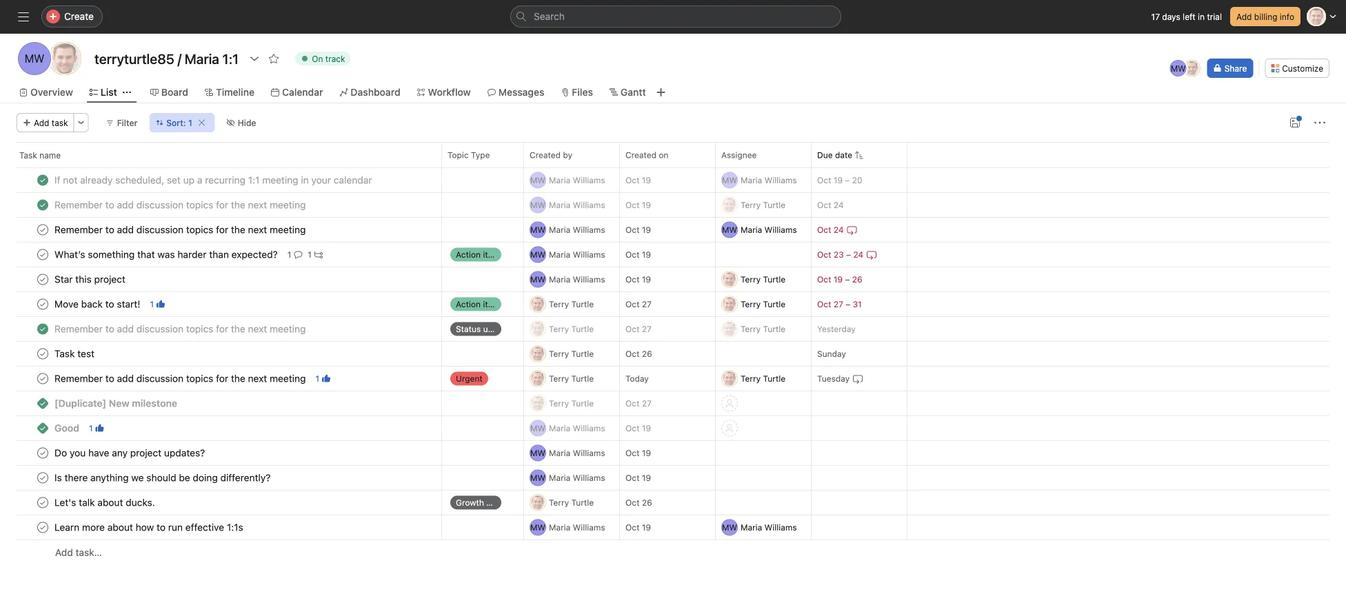 Task type: locate. For each thing, give the bounding box(es) containing it.
customize
[[1283, 63, 1324, 73]]

tt inside creator for [duplicate] new milestone cell
[[533, 399, 543, 409]]

2 created from the left
[[626, 150, 657, 160]]

by
[[563, 150, 573, 160]]

growth conversation
[[456, 498, 537, 508]]

1 remember to add discussion topics for the next meeting text field from the top
[[52, 322, 310, 336]]

action item button
[[442, 242, 524, 267], [442, 292, 524, 317]]

completed image for do you have any project updates? text field
[[34, 445, 51, 462]]

1 remember to add discussion topics for the next meeting cell from the top
[[0, 192, 442, 218]]

7 completed checkbox from the top
[[34, 445, 51, 462]]

conversation
[[487, 498, 537, 508]]

add left task
[[34, 118, 49, 128]]

overview
[[30, 87, 73, 98]]

more actions image right 'save options' icon
[[1315, 117, 1326, 128]]

oct 26 up 'today'
[[626, 349, 652, 359]]

mw inside creator for good cell
[[530, 424, 546, 434]]

1 vertical spatial 26
[[642, 349, 652, 359]]

remember to add discussion topics for the next meeting cell down the if not already scheduled, set up a recurring 1:1 meeting in your calendar cell
[[0, 217, 442, 243]]

williams inside creator for if not already scheduled, set up a recurring 1:1 meeting in your calendar cell
[[573, 176, 605, 185]]

1 oct 26 from the top
[[626, 349, 652, 359]]

timeline
[[216, 87, 255, 98]]

maria
[[549, 176, 571, 185], [741, 176, 762, 185], [549, 200, 571, 210], [549, 225, 571, 235], [741, 225, 762, 235], [549, 250, 571, 260], [549, 275, 571, 285], [549, 424, 571, 434], [549, 449, 571, 458], [549, 474, 571, 483], [549, 523, 571, 533], [741, 523, 762, 533]]

growth
[[456, 498, 484, 508]]

action item
[[456, 250, 500, 260], [456, 300, 500, 309]]

tt
[[58, 52, 72, 65], [1187, 63, 1198, 73], [725, 200, 735, 210], [725, 275, 735, 285], [533, 300, 543, 309], [725, 300, 735, 309], [533, 325, 543, 334], [725, 325, 735, 334], [533, 349, 543, 359], [533, 374, 543, 384], [725, 374, 735, 384], [533, 399, 543, 409], [533, 498, 543, 508]]

remember to add discussion topics for the next meeting text field up what's something that was harder than expected? 'text box'
[[52, 223, 310, 237]]

remember to add discussion topics for the next meeting cell containing 1
[[0, 366, 442, 392]]

1 horizontal spatial repeats image
[[867, 249, 878, 260]]

19
[[642, 176, 651, 185], [834, 176, 843, 185], [642, 200, 651, 210], [642, 225, 651, 235], [642, 250, 651, 260], [642, 275, 651, 285], [834, 275, 843, 285], [642, 424, 651, 434], [642, 449, 651, 458], [642, 474, 651, 483], [642, 523, 651, 533]]

oct 19 for creator for star this project cell
[[626, 275, 651, 285]]

remember to add discussion topics for the next meeting text field down move back to start! cell
[[52, 322, 310, 336]]

1 vertical spatial add
[[34, 118, 49, 128]]

completed checkbox inside learn more about how to run effective 1:1s cell
[[34, 520, 51, 536]]

2 oct 19 from the top
[[626, 200, 651, 210]]

completed milestone checkbox inside good cell
[[37, 423, 48, 434]]

oct 26 up add task… row at the bottom of the page
[[626, 498, 652, 508]]

2 vertical spatial 24
[[854, 250, 864, 260]]

1 completed checkbox from the top
[[34, 172, 51, 189]]

add for add task…
[[55, 547, 73, 559]]

1 action item button from the top
[[442, 242, 524, 267]]

0 vertical spatial action item
[[456, 250, 500, 260]]

1 horizontal spatial created
[[626, 150, 657, 160]]

2 oct 27 from the top
[[626, 325, 652, 334]]

1 vertical spatial remember to add discussion topics for the next meeting text field
[[52, 223, 310, 237]]

0 vertical spatial action
[[456, 250, 481, 260]]

add to starred image
[[268, 53, 279, 64]]

27 for 2nd 'creator for remember to add discussion topics for the next meeting' cell from the bottom
[[642, 325, 652, 334]]

8 completed image from the top
[[34, 520, 51, 536]]

remember to add discussion topics for the next meeting cell down if not already scheduled, set up a recurring 1:1 meeting in your calendar 'text box'
[[0, 192, 442, 218]]

1 vertical spatial oct 26
[[626, 498, 652, 508]]

19 for first 'creator for remember to add discussion topics for the next meeting' cell
[[642, 200, 651, 210]]

completed checkbox inside move back to start! cell
[[34, 296, 51, 313]]

1 vertical spatial oct 24
[[817, 225, 844, 235]]

creator for move back to start! cell
[[524, 292, 620, 317]]

1 action item from the top
[[456, 250, 500, 260]]

4 completed image from the top
[[34, 346, 51, 363]]

3 completed checkbox from the top
[[34, 346, 51, 363]]

action item for mw
[[456, 250, 500, 260]]

williams inside creator for what's something that was harder than expected? cell
[[573, 250, 605, 260]]

add task… button
[[55, 546, 102, 561]]

maria inside creator for do you have any project updates? cell
[[549, 449, 571, 458]]

left
[[1183, 12, 1196, 21]]

completed image for if not already scheduled, set up a recurring 1:1 meeting in your calendar 'text box'
[[34, 172, 51, 189]]

Remember to add discussion topics for the next meeting text field
[[52, 198, 310, 212], [52, 223, 310, 237]]

completed image inside learn more about how to run effective 1:1s cell
[[34, 520, 51, 536]]

completed milestone checkbox inside [duplicate] new milestone cell
[[37, 398, 48, 409]]

maria for creator for if not already scheduled, set up a recurring 1:1 meeting in your calendar cell
[[549, 176, 571, 185]]

completed checkbox for the is there anything we should be doing differently? text box
[[34, 470, 51, 487]]

6 completed image from the top
[[34, 470, 51, 487]]

Completed milestone checkbox
[[37, 398, 48, 409], [37, 423, 48, 434]]

2 completed milestone checkbox from the top
[[37, 423, 48, 434]]

task
[[19, 150, 37, 160]]

completed image inside is there anything we should be doing differently? cell
[[34, 470, 51, 487]]

1 vertical spatial oct 27
[[626, 325, 652, 334]]

6 oct 19 from the top
[[626, 424, 651, 434]]

0 horizontal spatial created
[[530, 150, 561, 160]]

Remember to add discussion topics for the next meeting text field
[[52, 322, 310, 336], [52, 372, 310, 386]]

completed milestone image
[[37, 398, 48, 409]]

2 oct 24 from the top
[[817, 225, 844, 235]]

– for 24
[[846, 250, 851, 260]]

2 vertical spatial oct 27
[[626, 399, 652, 409]]

1 vertical spatial action item button
[[442, 292, 524, 317]]

terry turtle inside creator for [duplicate] new milestone cell
[[549, 399, 594, 409]]

maria for 3rd 'creator for remember to add discussion topics for the next meeting' cell from the bottom
[[549, 225, 571, 235]]

williams inside "creator for is there anything we should be doing differently?" 'cell'
[[573, 474, 605, 483]]

maria williams inside creator for if not already scheduled, set up a recurring 1:1 meeting in your calendar cell
[[549, 176, 605, 185]]

0 vertical spatial completed milestone checkbox
[[37, 398, 48, 409]]

oct
[[626, 176, 640, 185], [817, 176, 832, 185], [626, 200, 640, 210], [817, 200, 832, 210], [626, 225, 640, 235], [817, 225, 832, 235], [626, 250, 640, 260], [817, 250, 832, 260], [626, 275, 640, 285], [817, 275, 832, 285], [626, 300, 640, 309], [817, 300, 832, 309], [626, 325, 640, 334], [626, 349, 640, 359], [626, 399, 640, 409], [626, 424, 640, 434], [626, 449, 640, 458], [626, 474, 640, 483], [626, 498, 640, 508], [626, 523, 640, 533]]

turtle
[[763, 200, 786, 210], [763, 275, 786, 285], [572, 300, 594, 309], [763, 300, 786, 309], [572, 325, 594, 334], [763, 325, 786, 334], [572, 349, 594, 359], [572, 374, 594, 384], [763, 374, 786, 384], [572, 399, 594, 409], [572, 498, 594, 508]]

completed checkbox for remember to add discussion topics for the next meeting text field for mw
[[34, 222, 51, 238]]

0 horizontal spatial add
[[34, 118, 49, 128]]

24 down oct 19 – 20
[[834, 200, 844, 210]]

maria williams inside creator for do you have any project updates? cell
[[549, 449, 605, 458]]

4 completed checkbox from the top
[[34, 495, 51, 512]]

5 completed image from the top
[[34, 371, 51, 387]]

3 completed image from the top
[[34, 271, 51, 288]]

0 vertical spatial oct 24
[[817, 200, 844, 210]]

williams for "creator for is there anything we should be doing differently?" 'cell'
[[573, 474, 605, 483]]

0 vertical spatial oct 27
[[626, 300, 652, 309]]

completed image inside the if not already scheduled, set up a recurring 1:1 meeting in your calendar cell
[[34, 172, 51, 189]]

1 button for today
[[313, 372, 333, 386]]

completed milestone checkbox left good text field
[[37, 423, 48, 434]]

creator for do you have any project updates? cell
[[524, 441, 620, 466]]

0 vertical spatial repeats image
[[847, 225, 858, 236]]

add for add billing info
[[1237, 12, 1252, 21]]

task…
[[76, 547, 102, 559]]

repeats image up oct 23 – 24
[[847, 225, 858, 236]]

terry inside "creator for move back to start!" cell
[[549, 300, 569, 309]]

Learn more about how to run effective 1:1s text field
[[52, 521, 247, 535]]

oct 23 – 24
[[817, 250, 864, 260]]

completed image for let's talk about ducks. text box on the left bottom of page
[[34, 495, 51, 512]]

completed image inside "do you have any project updates?" cell
[[34, 445, 51, 462]]

5 completed checkbox from the top
[[34, 321, 51, 338]]

add billing info button
[[1231, 7, 1301, 26]]

1 item from the top
[[483, 250, 500, 260]]

created
[[530, 150, 561, 160], [626, 150, 657, 160]]

creator for remember to add discussion topics for the next meeting cell up creator for star this project cell
[[524, 217, 620, 243]]

2 horizontal spatial add
[[1237, 12, 1252, 21]]

share
[[1225, 63, 1247, 73]]

24 right 23
[[854, 250, 864, 260]]

27 for "creator for move back to start!" cell
[[642, 300, 652, 309]]

2 action item from the top
[[456, 300, 500, 309]]

terry turtle inside creator for let's talk about ducks. cell
[[549, 498, 594, 508]]

4 oct 19 from the top
[[626, 250, 651, 260]]

action
[[456, 250, 481, 260], [456, 300, 481, 309]]

2 action item button from the top
[[442, 292, 524, 317]]

Completed checkbox
[[34, 247, 51, 263], [34, 271, 51, 288], [34, 346, 51, 363], [34, 495, 51, 512], [34, 520, 51, 536]]

status update button
[[442, 317, 524, 342]]

overview link
[[19, 85, 73, 100]]

5 completed checkbox from the top
[[34, 520, 51, 536]]

26 up add task… row at the bottom of the page
[[642, 498, 652, 508]]

terry inside "creator for task test" cell
[[549, 349, 569, 359]]

5 oct 19 from the top
[[626, 275, 651, 285]]

3 completed image from the top
[[34, 296, 51, 313]]

completed checkbox inside star this project 'cell'
[[34, 271, 51, 288]]

williams inside creator for star this project cell
[[573, 275, 605, 285]]

oct 27
[[626, 300, 652, 309], [626, 325, 652, 334], [626, 399, 652, 409]]

1 completed milestone checkbox from the top
[[37, 398, 48, 409]]

item
[[483, 250, 500, 260], [483, 300, 500, 309]]

filter button
[[100, 113, 144, 132]]

oct 19 for first 'creator for remember to add discussion topics for the next meeting' cell
[[626, 200, 651, 210]]

4 completed image from the top
[[34, 321, 51, 338]]

maria for first 'creator for remember to add discussion topics for the next meeting' cell
[[549, 200, 571, 210]]

completed image inside move back to start! cell
[[34, 296, 51, 313]]

completed image inside star this project 'cell'
[[34, 271, 51, 288]]

creator for is there anything we should be doing differently? cell
[[524, 466, 620, 491]]

status
[[456, 325, 481, 334]]

completed checkbox inside let's talk about ducks. cell
[[34, 495, 51, 512]]

Star this project text field
[[52, 273, 130, 287]]

1 vertical spatial 24
[[834, 225, 844, 235]]

oct 27 inside row
[[626, 325, 652, 334]]

if not already scheduled, set up a recurring 1:1 meeting in your calendar cell
[[0, 168, 442, 193]]

share button
[[1208, 59, 1254, 78]]

1 inside good cell
[[89, 424, 93, 434]]

5 completed image from the top
[[34, 445, 51, 462]]

maria inside creator for good cell
[[549, 424, 571, 434]]

– for 26
[[845, 275, 850, 285]]

dashboard link
[[340, 85, 401, 100]]

– right 23
[[846, 250, 851, 260]]

files
[[572, 87, 593, 98]]

oct 27 up 'today'
[[626, 325, 652, 334]]

2 completed image from the top
[[34, 247, 51, 263]]

1 vertical spatial repeats image
[[867, 249, 878, 260]]

3 remember to add discussion topics for the next meeting cell from the top
[[0, 317, 442, 342]]

sort: 1 button
[[149, 113, 215, 132]]

0 vertical spatial action item button
[[442, 242, 524, 267]]

1 vertical spatial remember to add discussion topics for the next meeting text field
[[52, 372, 310, 386]]

0 vertical spatial 24
[[834, 200, 844, 210]]

oct 24
[[817, 200, 844, 210], [817, 225, 844, 235]]

oct 24 up 23
[[817, 225, 844, 235]]

oct 26
[[626, 349, 652, 359], [626, 498, 652, 508]]

26 up 31
[[852, 275, 863, 285]]

19 for "creator for is there anything we should be doing differently?" 'cell'
[[642, 474, 651, 483]]

add task
[[34, 118, 68, 128]]

maria for creator for learn more about how to run effective 1:1s cell
[[549, 523, 571, 533]]

1 vertical spatial action
[[456, 300, 481, 309]]

completed checkbox inside is there anything we should be doing differently? cell
[[34, 470, 51, 487]]

oct 26 for creator for let's talk about ducks. cell
[[626, 498, 652, 508]]

created by
[[530, 150, 573, 160]]

action item button for mw
[[442, 242, 524, 267]]

williams for creator for learn more about how to run effective 1:1s cell
[[573, 523, 605, 533]]

1 completed checkbox from the top
[[34, 247, 51, 263]]

created left by
[[530, 150, 561, 160]]

None text field
[[91, 46, 242, 71]]

completed image for remember to add discussion topics for the next meeting text field related to tt
[[34, 197, 51, 214]]

1 vertical spatial item
[[483, 300, 500, 309]]

2 vertical spatial add
[[55, 547, 73, 559]]

[duplicate] new milestone cell
[[0, 391, 442, 417]]

24 up 23
[[834, 225, 844, 235]]

row
[[0, 142, 1347, 168], [17, 167, 1330, 168], [0, 168, 1347, 193], [0, 192, 1347, 218], [0, 217, 1347, 243], [0, 242, 1347, 268], [0, 267, 1347, 292], [0, 292, 1347, 317], [0, 317, 1347, 342], [0, 341, 1347, 367], [0, 366, 1347, 392], [0, 391, 1347, 417], [0, 416, 1347, 441], [0, 441, 1347, 466], [0, 466, 1347, 491], [0, 490, 1347, 516], [0, 515, 1347, 541]]

ascending image
[[855, 151, 864, 159]]

on
[[312, 54, 323, 63]]

1 horizontal spatial add
[[55, 547, 73, 559]]

2 completed checkbox from the top
[[34, 197, 51, 214]]

created left on
[[626, 150, 657, 160]]

maria inside "creator for is there anything we should be doing differently?" 'cell'
[[549, 474, 571, 483]]

3 oct 19 from the top
[[626, 225, 651, 235]]

completed checkbox inside "do you have any project updates?" cell
[[34, 445, 51, 462]]

What's something that was harder than expected? text field
[[52, 248, 282, 262]]

oct 26 inside row
[[626, 498, 652, 508]]

completed checkbox inside the if not already scheduled, set up a recurring 1:1 meeting in your calendar cell
[[34, 172, 51, 189]]

completed image inside the what's something that was harder than expected? cell
[[34, 247, 51, 263]]

williams inside creator for do you have any project updates? cell
[[573, 449, 605, 458]]

1 remember to add discussion topics for the next meeting text field from the top
[[52, 198, 310, 212]]

williams inside creator for learn more about how to run effective 1:1s cell
[[573, 523, 605, 533]]

0 vertical spatial oct 26
[[626, 349, 652, 359]]

remember to add discussion topics for the next meeting cell
[[0, 192, 442, 218], [0, 217, 442, 243], [0, 317, 442, 342], [0, 366, 442, 392]]

Do you have any project updates? text field
[[52, 447, 209, 460]]

oct 27 for action item
[[626, 300, 652, 309]]

1 button
[[285, 248, 305, 262], [305, 248, 325, 262], [147, 298, 168, 311], [313, 372, 333, 386], [86, 422, 107, 436]]

8 completed checkbox from the top
[[34, 470, 51, 487]]

26
[[852, 275, 863, 285], [642, 349, 652, 359], [642, 498, 652, 508]]

7 completed image from the top
[[34, 495, 51, 512]]

remember to add discussion topics for the next meeting text field for status update
[[52, 322, 310, 336]]

6 completed checkbox from the top
[[34, 371, 51, 387]]

creator for if not already scheduled, set up a recurring 1:1 meeting in your calendar cell
[[524, 168, 620, 193]]

8 oct 19 from the top
[[626, 474, 651, 483]]

7 oct 19 from the top
[[626, 449, 651, 458]]

completed image
[[34, 172, 51, 189], [34, 222, 51, 238], [34, 271, 51, 288], [34, 346, 51, 363], [34, 371, 51, 387]]

completed image for the is there anything we should be doing differently? text box
[[34, 470, 51, 487]]

williams for creator for what's something that was harder than expected? cell
[[573, 250, 605, 260]]

4 completed checkbox from the top
[[34, 296, 51, 313]]

Move back to start! text field
[[52, 298, 145, 311]]

tt inside "creator for task test" cell
[[533, 349, 543, 359]]

2 oct 26 from the top
[[626, 498, 652, 508]]

19 for creator for if not already scheduled, set up a recurring 1:1 meeting in your calendar cell
[[642, 176, 651, 185]]

1 vertical spatial action item
[[456, 300, 500, 309]]

24
[[834, 200, 844, 210], [834, 225, 844, 235], [854, 250, 864, 260]]

0 vertical spatial add
[[1237, 12, 1252, 21]]

mw inside "creator for is there anything we should be doing differently?" 'cell'
[[530, 474, 546, 483]]

0 vertical spatial item
[[483, 250, 500, 260]]

remember to add discussion topics for the next meeting text field down if not already scheduled, set up a recurring 1:1 meeting in your calendar 'text box'
[[52, 198, 310, 212]]

1 inside dropdown button
[[188, 118, 192, 128]]

mw inside creator for star this project cell
[[530, 275, 546, 285]]

– left 20
[[845, 176, 850, 185]]

oct 19
[[626, 176, 651, 185], [626, 200, 651, 210], [626, 225, 651, 235], [626, 250, 651, 260], [626, 275, 651, 285], [626, 424, 651, 434], [626, 449, 651, 458], [626, 474, 651, 483], [626, 523, 651, 533]]

remember to add discussion topics for the next meeting cell for 1st 'creator for remember to add discussion topics for the next meeting' cell from the bottom
[[0, 366, 442, 392]]

26 up 'today'
[[642, 349, 652, 359]]

oct 27 right "creator for move back to start!" cell
[[626, 300, 652, 309]]

1
[[188, 118, 192, 128], [287, 250, 291, 260], [308, 250, 312, 260], [150, 300, 154, 309], [316, 374, 319, 384], [89, 424, 93, 434]]

0 vertical spatial remember to add discussion topics for the next meeting text field
[[52, 322, 310, 336]]

completed image
[[34, 197, 51, 214], [34, 247, 51, 263], [34, 296, 51, 313], [34, 321, 51, 338], [34, 445, 51, 462], [34, 470, 51, 487], [34, 495, 51, 512], [34, 520, 51, 536]]

completed checkbox inside the what's something that was harder than expected? cell
[[34, 247, 51, 263]]

2 item from the top
[[483, 300, 500, 309]]

1 completed image from the top
[[34, 172, 51, 189]]

2 action from the top
[[456, 300, 481, 309]]

maria williams inside creator for star this project cell
[[549, 275, 605, 285]]

1 button inside move back to start! cell
[[147, 298, 168, 311]]

19 for 3rd 'creator for remember to add discussion topics for the next meeting' cell from the bottom
[[642, 225, 651, 235]]

on
[[659, 150, 669, 160]]

add left task…
[[55, 547, 73, 559]]

completed checkbox for learn more about how to run effective 1:1s text box
[[34, 520, 51, 536]]

terry turtle
[[741, 200, 786, 210], [741, 275, 786, 285], [549, 300, 594, 309], [741, 300, 786, 309], [549, 325, 594, 334], [741, 325, 786, 334], [549, 349, 594, 359], [549, 374, 594, 384], [741, 374, 786, 384], [549, 399, 594, 409], [549, 498, 594, 508]]

expand sidebar image
[[18, 11, 29, 22]]

date
[[835, 150, 853, 160]]

more actions image
[[1315, 117, 1326, 128], [77, 119, 85, 127]]

completed checkbox inside task test cell
[[34, 346, 51, 363]]

3 completed checkbox from the top
[[34, 222, 51, 238]]

remember to add discussion topics for the next meeting text field for urgent
[[52, 372, 310, 386]]

0 horizontal spatial repeats image
[[847, 225, 858, 236]]

26 for "creator for task test" cell
[[642, 349, 652, 359]]

creator for let's talk about ducks. cell
[[524, 490, 620, 516]]

4 creator for remember to add discussion topics for the next meeting cell from the top
[[524, 366, 620, 392]]

williams inside creator for good cell
[[573, 424, 605, 434]]

maria williams for creator for do you have any project updates? cell
[[549, 449, 605, 458]]

– left 31
[[846, 300, 851, 309]]

1 oct 27 from the top
[[626, 300, 652, 309]]

billing
[[1255, 12, 1278, 21]]

williams for 3rd 'creator for remember to add discussion topics for the next meeting' cell from the bottom
[[573, 225, 605, 235]]

status update
[[456, 325, 511, 334]]

oct 27 down 'today'
[[626, 399, 652, 409]]

action item button for tt
[[442, 292, 524, 317]]

search
[[534, 11, 565, 22]]

26 for creator for let's talk about ducks. cell
[[642, 498, 652, 508]]

oct 19 for creator for if not already scheduled, set up a recurring 1:1 meeting in your calendar cell
[[626, 176, 651, 185]]

creator for star this project cell
[[524, 267, 620, 292]]

repeats image
[[847, 225, 858, 236], [867, 249, 878, 260]]

2 vertical spatial 26
[[642, 498, 652, 508]]

creator for remember to add discussion topics for the next meeting cell
[[524, 192, 620, 218], [524, 217, 620, 243], [524, 317, 620, 342], [524, 366, 620, 392]]

maria williams for creator for good cell
[[549, 424, 605, 434]]

completed checkbox for move back to start! text box
[[34, 296, 51, 313]]

completed checkbox for remember to add discussion topics for the next meeting text box associated with urgent
[[34, 371, 51, 387]]

oct 24 down oct 19 – 20
[[817, 200, 844, 210]]

creator for remember to add discussion topics for the next meeting cell down creator for star this project cell
[[524, 317, 620, 342]]

1 created from the left
[[530, 150, 561, 160]]

remember to add discussion topics for the next meeting cell for 3rd 'creator for remember to add discussion topics for the next meeting' cell from the bottom
[[0, 217, 442, 243]]

Let's talk about ducks. text field
[[52, 496, 159, 510]]

williams
[[573, 176, 605, 185], [765, 176, 797, 185], [573, 200, 605, 210], [573, 225, 605, 235], [765, 225, 797, 235], [573, 250, 605, 260], [573, 275, 605, 285], [573, 424, 605, 434], [573, 449, 605, 458], [573, 474, 605, 483], [573, 523, 605, 533], [765, 523, 797, 533]]

add task… row
[[0, 540, 1347, 566]]

1 completed image from the top
[[34, 197, 51, 214]]

4 remember to add discussion topics for the next meeting cell from the top
[[0, 366, 442, 392]]

row containing status update
[[0, 317, 1347, 342]]

filter
[[117, 118, 137, 128]]

maria inside creator for star this project cell
[[549, 275, 571, 285]]

more actions image right task
[[77, 119, 85, 127]]

today
[[626, 374, 649, 384]]

9 oct 19 from the top
[[626, 523, 651, 533]]

2 completed checkbox from the top
[[34, 271, 51, 288]]

completed milestone checkbox up completed milestone icon at the bottom left
[[37, 398, 48, 409]]

board link
[[150, 85, 188, 100]]

maria williams for "creator for is there anything we should be doing differently?" 'cell'
[[549, 474, 605, 483]]

oct 19 for creator for learn more about how to run effective 1:1s cell
[[626, 523, 651, 533]]

2 remember to add discussion topics for the next meeting text field from the top
[[52, 223, 310, 237]]

maria williams
[[549, 176, 605, 185], [741, 176, 797, 185], [549, 200, 605, 210], [549, 225, 605, 235], [741, 225, 797, 235], [549, 250, 605, 260], [549, 275, 605, 285], [549, 424, 605, 434], [549, 449, 605, 458], [549, 474, 605, 483], [549, 523, 605, 533], [741, 523, 797, 533]]

tuesday
[[817, 374, 850, 384]]

maria for creator for do you have any project updates? cell
[[549, 449, 571, 458]]

completed image for star this project text box
[[34, 271, 51, 288]]

oct 26 for "creator for task test" cell
[[626, 349, 652, 359]]

maria inside creator for if not already scheduled, set up a recurring 1:1 meeting in your calendar cell
[[549, 176, 571, 185]]

remember to add discussion topics for the next meeting text field up [duplicate] new milestone cell
[[52, 372, 310, 386]]

2 completed image from the top
[[34, 222, 51, 238]]

add left billing
[[1237, 12, 1252, 21]]

creator for remember to add discussion topics for the next meeting cell up creator for good cell
[[524, 366, 620, 392]]

add inside row
[[55, 547, 73, 559]]

mw inside creator for do you have any project updates? cell
[[530, 449, 546, 458]]

completed image inside let's talk about ducks. cell
[[34, 495, 51, 512]]

1 action from the top
[[456, 250, 481, 260]]

save options image
[[1290, 117, 1301, 128]]

oct 19 for creator for do you have any project updates? cell
[[626, 449, 651, 458]]

– down oct 23 – 24
[[845, 275, 850, 285]]

list link
[[90, 85, 117, 100]]

remember to add discussion topics for the next meeting cell up good cell
[[0, 366, 442, 392]]

maria inside creator for what's something that was harder than expected? cell
[[549, 250, 571, 260]]

maria williams inside creator for good cell
[[549, 424, 605, 434]]

maria williams inside "creator for is there anything we should be doing differently?" 'cell'
[[549, 474, 605, 483]]

2 remember to add discussion topics for the next meeting text field from the top
[[52, 372, 310, 386]]

completed image inside task test cell
[[34, 346, 51, 363]]

1 vertical spatial completed milestone checkbox
[[37, 423, 48, 434]]

maria williams inside creator for what's something that was harder than expected? cell
[[549, 250, 605, 260]]

add
[[1237, 12, 1252, 21], [34, 118, 49, 128], [55, 547, 73, 559]]

maria williams for creator for what's something that was harder than expected? cell
[[549, 250, 605, 260]]

creator for remember to add discussion topics for the next meeting cell up creator for what's something that was harder than expected? cell
[[524, 192, 620, 218]]

Completed checkbox
[[34, 172, 51, 189], [34, 197, 51, 214], [34, 222, 51, 238], [34, 296, 51, 313], [34, 321, 51, 338], [34, 371, 51, 387], [34, 445, 51, 462], [34, 470, 51, 487]]

maria williams inside creator for learn more about how to run effective 1:1s cell
[[549, 523, 605, 533]]

completed image for remember to add discussion topics for the next meeting text box associated with urgent
[[34, 371, 51, 387]]

messages link
[[488, 85, 545, 100]]

1 button inside good cell
[[86, 422, 107, 436]]

completed checkbox inside row
[[34, 321, 51, 338]]

repeats image right oct 23 – 24
[[867, 249, 878, 260]]

add task button
[[17, 113, 74, 132]]

files link
[[561, 85, 593, 100]]

learn more about how to run effective 1:1s cell
[[0, 515, 442, 541]]

1 oct 19 from the top
[[626, 176, 651, 185]]

maria for "creator for is there anything we should be doing differently?" 'cell'
[[549, 474, 571, 483]]

add task… tree grid
[[0, 168, 1347, 566]]

– for 31
[[846, 300, 851, 309]]

remember to add discussion topics for the next meeting cell down star this project 'cell'
[[0, 317, 442, 342]]

maria inside creator for learn more about how to run effective 1:1s cell
[[549, 523, 571, 533]]

2 remember to add discussion topics for the next meeting cell from the top
[[0, 217, 442, 243]]

due
[[817, 150, 833, 160]]

0 vertical spatial remember to add discussion topics for the next meeting text field
[[52, 198, 310, 212]]



Task type: describe. For each thing, give the bounding box(es) containing it.
maria williams for first 'creator for remember to add discussion topics for the next meeting' cell
[[549, 200, 605, 210]]

0 horizontal spatial more actions image
[[77, 119, 85, 127]]

terry inside creator for let's talk about ducks. cell
[[549, 498, 569, 508]]

action for mw
[[456, 250, 481, 260]]

move back to start! cell
[[0, 292, 442, 317]]

1 creator for remember to add discussion topics for the next meeting cell from the top
[[524, 192, 620, 218]]

assignee
[[722, 150, 757, 160]]

terry inside creator for [duplicate] new milestone cell
[[549, 399, 569, 409]]

repeats image
[[853, 374, 864, 385]]

add tab image
[[656, 87, 667, 98]]

board
[[161, 87, 188, 98]]

oct 19 – 20
[[817, 176, 863, 185]]

31
[[853, 300, 862, 309]]

gantt link
[[610, 85, 646, 100]]

workflow link
[[417, 85, 471, 100]]

gantt
[[621, 87, 646, 98]]

remember to add discussion topics for the next meeting text field for mw
[[52, 223, 310, 237]]

remember to add discussion topics for the next meeting cell for 2nd 'creator for remember to add discussion topics for the next meeting' cell from the bottom
[[0, 317, 442, 342]]

clear image
[[198, 119, 206, 127]]

17 days left in trial
[[1152, 12, 1222, 21]]

19 for creator for do you have any project updates? cell
[[642, 449, 651, 458]]

oct 19 for creator for what's something that was harder than expected? cell
[[626, 250, 651, 260]]

completed checkbox for what's something that was harder than expected? 'text box'
[[34, 247, 51, 263]]

oct 27 for status update
[[626, 325, 652, 334]]

completed milestone checkbox for tt
[[37, 398, 48, 409]]

tab actions image
[[123, 88, 131, 97]]

item for mw
[[483, 250, 500, 260]]

Is there anything we should be doing differently? text field
[[52, 471, 275, 485]]

on track button
[[289, 49, 357, 68]]

row containing task name
[[0, 142, 1347, 168]]

row containing growth conversation
[[0, 490, 1347, 516]]

creator for learn more about how to run effective 1:1s cell
[[524, 515, 620, 541]]

terry turtle inside "creator for task test" cell
[[549, 349, 594, 359]]

23
[[834, 250, 844, 260]]

hide
[[238, 118, 256, 128]]

due date
[[817, 150, 853, 160]]

tt inside "creator for move back to start!" cell
[[533, 300, 543, 309]]

tt inside creator for let's talk about ducks. cell
[[533, 498, 543, 508]]

3 oct 27 from the top
[[626, 399, 652, 409]]

williams for creator for star this project cell
[[573, 275, 605, 285]]

completed checkbox for remember to add discussion topics for the next meeting text box related to status update
[[34, 321, 51, 338]]

turtle inside "creator for task test" cell
[[572, 349, 594, 359]]

list
[[101, 87, 117, 98]]

good cell
[[0, 416, 442, 441]]

sort: 1
[[166, 118, 192, 128]]

maria williams for creator for learn more about how to run effective 1:1s cell
[[549, 523, 605, 533]]

williams for creator for do you have any project updates? cell
[[573, 449, 605, 458]]

task name
[[19, 150, 61, 160]]

completed image for what's something that was harder than expected? 'text box'
[[34, 247, 51, 263]]

completed checkbox for do you have any project updates? text field
[[34, 445, 51, 462]]

williams for first 'creator for remember to add discussion topics for the next meeting' cell
[[573, 200, 605, 210]]

19 for creator for learn more about how to run effective 1:1s cell
[[642, 523, 651, 533]]

repeats image for 3rd 'creator for remember to add discussion topics for the next meeting' cell from the bottom
[[847, 225, 858, 236]]

completed milestone checkbox for mw
[[37, 423, 48, 434]]

growth conversation button
[[442, 491, 537, 516]]

completed image for learn more about how to run effective 1:1s text box
[[34, 520, 51, 536]]

messages
[[499, 87, 545, 98]]

topic type
[[448, 150, 490, 160]]

sunday
[[817, 349, 846, 359]]

sort:
[[166, 118, 186, 128]]

oct 27 – 31
[[817, 300, 862, 309]]

williams for creator for good cell
[[573, 424, 605, 434]]

hide button
[[221, 113, 262, 132]]

add task…
[[55, 547, 102, 559]]

add for add task
[[34, 118, 49, 128]]

completed checkbox for task test text field
[[34, 346, 51, 363]]

maria for creator for what's something that was harder than expected? cell
[[549, 250, 571, 260]]

timeline link
[[205, 85, 255, 100]]

topic
[[448, 150, 469, 160]]

creator for good cell
[[524, 416, 620, 441]]

1 oct 24 from the top
[[817, 200, 844, 210]]

oct 19 – 26
[[817, 275, 863, 285]]

create button
[[41, 6, 103, 28]]

customize button
[[1265, 59, 1330, 78]]

1 inside move back to start! cell
[[150, 300, 154, 309]]

creator for what's something that was harder than expected? cell
[[524, 242, 620, 268]]

action for tt
[[456, 300, 481, 309]]

show options image
[[249, 53, 260, 64]]

trial
[[1207, 12, 1222, 21]]

calendar
[[282, 87, 323, 98]]

1 button for oct 27
[[147, 298, 168, 311]]

workflow
[[428, 87, 471, 98]]

17
[[1152, 12, 1160, 21]]

remember to add discussion topics for the next meeting text field for tt
[[52, 198, 310, 212]]

action item for tt
[[456, 300, 500, 309]]

repeats image for creator for what's something that was harder than expected? cell
[[867, 249, 878, 260]]

completed checkbox for star this project text box
[[34, 271, 51, 288]]

0 vertical spatial 26
[[852, 275, 863, 285]]

1 button for oct 19
[[86, 422, 107, 436]]

mw inside creator for if not already scheduled, set up a recurring 1:1 meeting in your calendar cell
[[530, 176, 546, 185]]

add billing info
[[1237, 12, 1295, 21]]

remember to add discussion topics for the next meeting cell for first 'creator for remember to add discussion topics for the next meeting' cell
[[0, 192, 442, 218]]

on track
[[312, 54, 345, 63]]

urgent
[[456, 374, 483, 384]]

maria williams for creator for if not already scheduled, set up a recurring 1:1 meeting in your calendar cell
[[549, 176, 605, 185]]

completed image for remember to add discussion topics for the next meeting text box related to status update
[[34, 321, 51, 338]]

creator for task test cell
[[524, 341, 620, 367]]

turtle inside creator for let's talk about ducks. cell
[[572, 498, 594, 508]]

do you have any project updates? cell
[[0, 441, 442, 466]]

info
[[1280, 12, 1295, 21]]

created for created on
[[626, 150, 657, 160]]

completed image for move back to start! text box
[[34, 296, 51, 313]]

1 horizontal spatial more actions image
[[1315, 117, 1326, 128]]

[Duplicate] New milestone text field
[[52, 397, 181, 411]]

oct 19 for creator for good cell
[[626, 424, 651, 434]]

oct 19 for 3rd 'creator for remember to add discussion topics for the next meeting' cell from the bottom
[[626, 225, 651, 235]]

oct 19 for "creator for is there anything we should be doing differently?" 'cell'
[[626, 474, 651, 483]]

If not already scheduled, set up a recurring 1:1 meeting in your calendar text field
[[52, 173, 376, 187]]

19 for creator for star this project cell
[[642, 275, 651, 285]]

task test cell
[[0, 341, 442, 367]]

completed checkbox for let's talk about ducks. text box on the left bottom of page
[[34, 495, 51, 512]]

days
[[1163, 12, 1181, 21]]

name
[[39, 150, 61, 160]]

maria for creator for star this project cell
[[549, 275, 571, 285]]

20
[[852, 176, 863, 185]]

yesterday
[[817, 325, 856, 334]]

created for created by
[[530, 150, 561, 160]]

calendar link
[[271, 85, 323, 100]]

2 creator for remember to add discussion topics for the next meeting cell from the top
[[524, 217, 620, 243]]

search list box
[[510, 6, 842, 28]]

created on
[[626, 150, 669, 160]]

star this project cell
[[0, 267, 442, 292]]

Task test text field
[[52, 347, 99, 361]]

mw inside creator for what's something that was harder than expected? cell
[[530, 250, 546, 260]]

27 for creator for [duplicate] new milestone cell
[[642, 399, 652, 409]]

search button
[[510, 6, 842, 28]]

mw inside creator for learn more about how to run effective 1:1s cell
[[530, 523, 546, 533]]

type
[[471, 150, 490, 160]]

Good text field
[[52, 422, 83, 436]]

creator for [duplicate] new milestone cell
[[524, 391, 620, 417]]

completed image for task test text field
[[34, 346, 51, 363]]

is there anything we should be doing differently? cell
[[0, 466, 442, 491]]

turtle inside "creator for move back to start!" cell
[[572, 300, 594, 309]]

maria williams for 3rd 'creator for remember to add discussion topics for the next meeting' cell from the bottom
[[549, 225, 605, 235]]

– for 20
[[845, 176, 850, 185]]

williams for creator for if not already scheduled, set up a recurring 1:1 meeting in your calendar cell
[[573, 176, 605, 185]]

track
[[325, 54, 345, 63]]

update
[[483, 325, 511, 334]]

in
[[1198, 12, 1205, 21]]

task
[[52, 118, 68, 128]]

maria williams for creator for star this project cell
[[549, 275, 605, 285]]

3 creator for remember to add discussion topics for the next meeting cell from the top
[[524, 317, 620, 342]]

19 for creator for good cell
[[642, 424, 651, 434]]

let's talk about ducks. cell
[[0, 490, 442, 516]]

dashboard
[[351, 87, 401, 98]]

create
[[64, 11, 94, 22]]

turtle inside creator for [duplicate] new milestone cell
[[572, 399, 594, 409]]

urgent button
[[442, 367, 524, 391]]

what's something that was harder than expected? cell
[[0, 242, 442, 268]]

completed checkbox for if not already scheduled, set up a recurring 1:1 meeting in your calendar 'text box'
[[34, 172, 51, 189]]

item for tt
[[483, 300, 500, 309]]

completed milestone image
[[37, 423, 48, 434]]

terry turtle inside "creator for move back to start!" cell
[[549, 300, 594, 309]]

19 for creator for what's something that was harder than expected? cell
[[642, 250, 651, 260]]

maria for creator for good cell
[[549, 424, 571, 434]]



Task type: vqa. For each thing, say whether or not it's contained in the screenshot.
Marketing within 'link'
no



